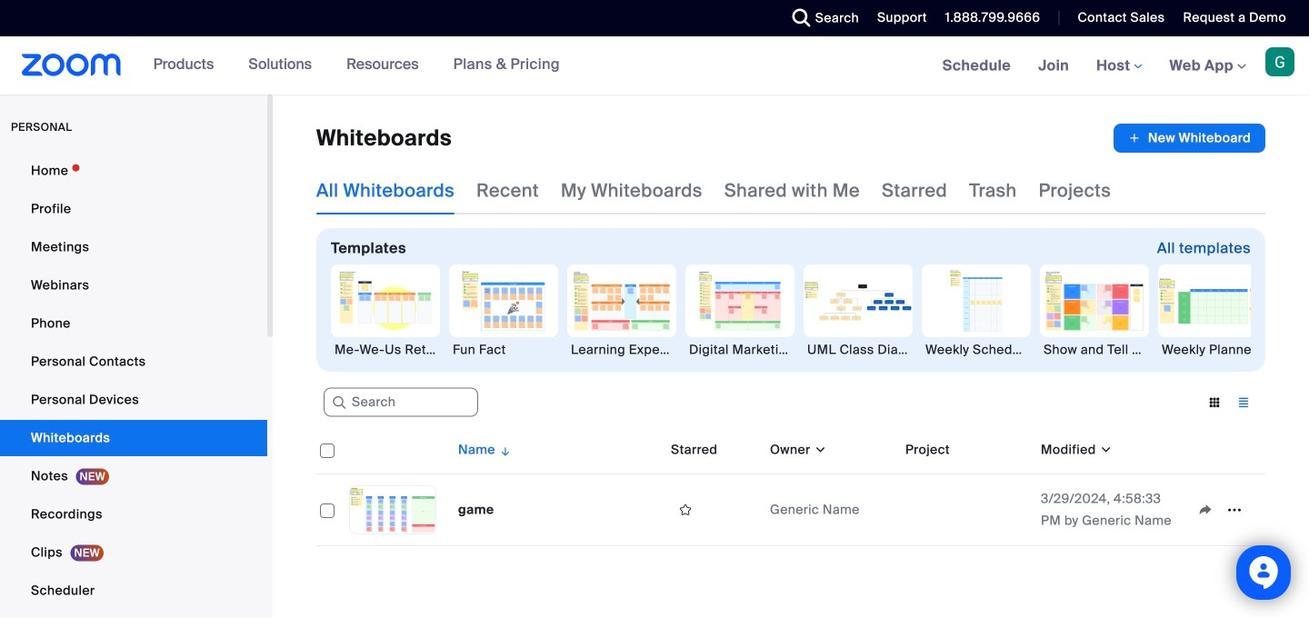 Task type: describe. For each thing, give the bounding box(es) containing it.
thumbnail of game image
[[350, 487, 436, 534]]

Search text field
[[324, 388, 478, 417]]

add image
[[1129, 129, 1141, 147]]

show and tell with a twist element
[[1041, 341, 1150, 359]]

click to star the whiteboard game image
[[671, 502, 700, 518]]

fun fact element
[[449, 341, 559, 359]]

meetings navigation
[[929, 36, 1310, 96]]

1 vertical spatial application
[[317, 427, 1266, 547]]

arrow down image
[[496, 439, 512, 461]]

profile picture image
[[1266, 47, 1295, 76]]

me-we-us retrospective element
[[331, 341, 440, 359]]

cell inside application
[[899, 475, 1034, 547]]

list mode, selected image
[[1230, 395, 1259, 411]]

grid mode, not selected image
[[1201, 395, 1230, 411]]

product information navigation
[[140, 36, 574, 95]]



Task type: locate. For each thing, give the bounding box(es) containing it.
learning experience canvas element
[[568, 341, 677, 359]]

personal menu menu
[[0, 153, 267, 619]]

cell
[[899, 475, 1034, 547]]

0 vertical spatial application
[[1114, 124, 1266, 153]]

zoom logo image
[[22, 54, 122, 76]]

weekly planner element
[[1159, 341, 1268, 359]]

application
[[1114, 124, 1266, 153], [317, 427, 1266, 547]]

banner
[[0, 36, 1310, 96]]

down image
[[811, 441, 828, 459]]

weekly schedule element
[[922, 341, 1032, 359]]

tabs of all whiteboard page tab list
[[317, 167, 1112, 215]]

digital marketing canvas element
[[686, 341, 795, 359]]

game element
[[458, 502, 494, 518]]

uml class diagram element
[[804, 341, 913, 359]]



Task type: vqa. For each thing, say whether or not it's contained in the screenshot.
weekly planner element
yes



